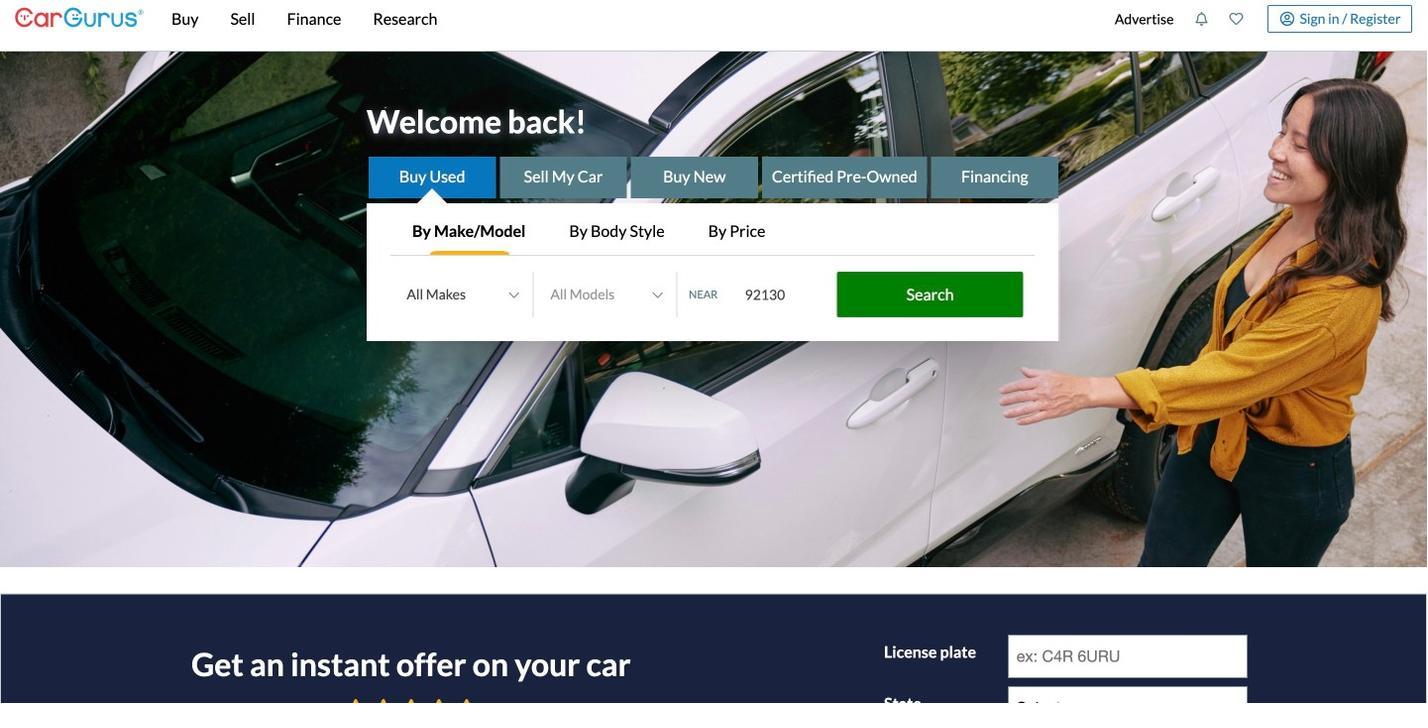 Task type: vqa. For each thing, say whether or not it's contained in the screenshot.
CA
no



Task type: locate. For each thing, give the bounding box(es) containing it.
menu
[[1105, 0, 1413, 47]]

menu bar
[[144, 0, 1105, 51]]

menu item
[[1105, 0, 1185, 47]]

None submit
[[838, 272, 1024, 317]]



Task type: describe. For each thing, give the bounding box(es) containing it.
saved cars image
[[1230, 12, 1244, 26]]

Zip telephone field
[[733, 275, 833, 314]]

open notifications image
[[1195, 12, 1209, 26]]

ex: C4R 6URU field
[[1008, 634, 1248, 678]]

user icon image
[[1280, 11, 1295, 26]]



